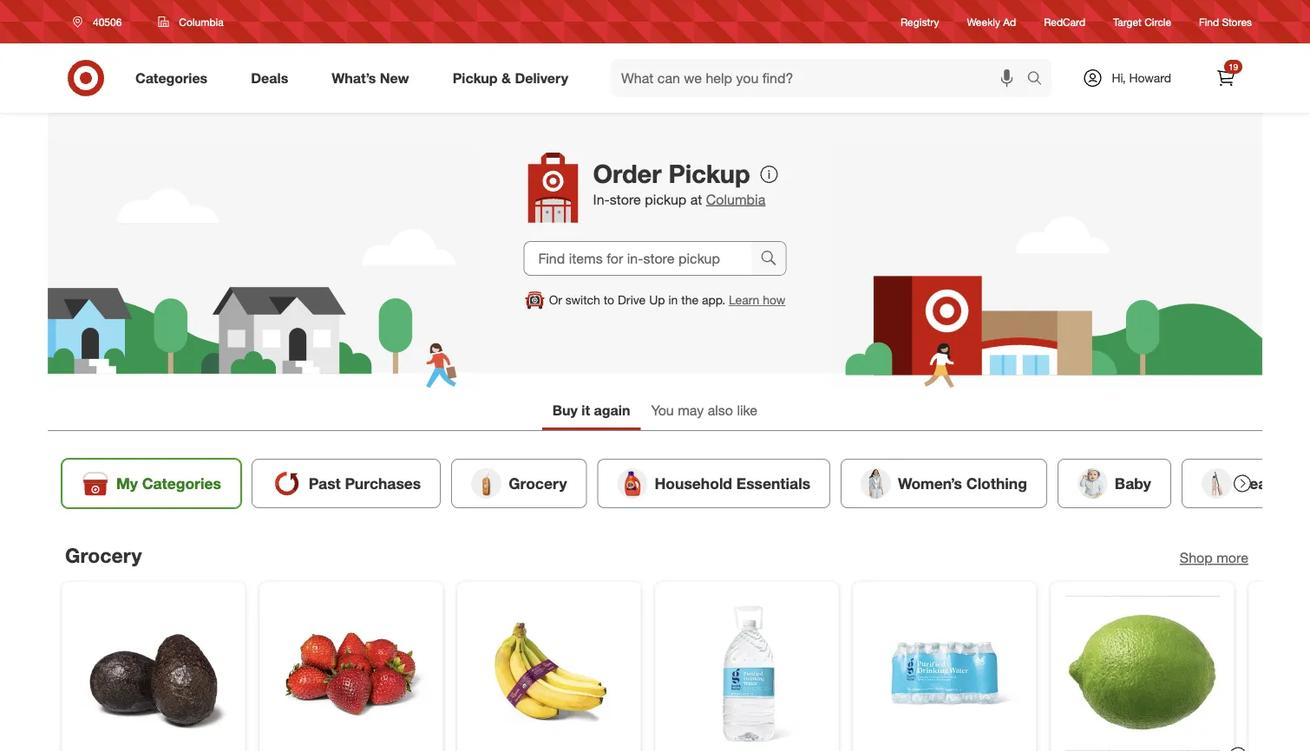 Task type: vqa. For each thing, say whether or not it's contained in the screenshot.
Order
yes



Task type: describe. For each thing, give the bounding box(es) containing it.
also
[[708, 402, 733, 419]]

beauty button
[[1182, 459, 1310, 508]]

columbia button
[[147, 6, 235, 37]]

columbia inside dropdown button
[[179, 15, 224, 28]]

pickup & delivery
[[453, 69, 568, 86]]

or switch to drive up in the app. learn how
[[549, 292, 786, 308]]

learn
[[729, 292, 760, 308]]

buy it again
[[553, 402, 630, 419]]

redcard
[[1044, 15, 1086, 28]]

categories inside button
[[142, 474, 221, 493]]

more
[[1217, 550, 1249, 566]]

beauty
[[1239, 474, 1290, 493]]

purchases
[[345, 474, 421, 493]]

weekly ad link
[[967, 14, 1016, 29]]

find stores
[[1199, 15, 1252, 28]]

women's clothing button
[[841, 459, 1047, 508]]

stores
[[1222, 15, 1252, 28]]

weekly ad
[[967, 15, 1016, 28]]

past
[[309, 474, 341, 493]]

you may also like link
[[641, 394, 768, 430]]

hi, howard
[[1112, 70, 1171, 85]]

buy it again link
[[542, 394, 641, 430]]

switch
[[566, 292, 600, 308]]

new
[[380, 69, 409, 86]]

1 horizontal spatial pickup
[[669, 158, 750, 189]]

you
[[651, 402, 674, 419]]

hi,
[[1112, 70, 1126, 85]]

app.
[[702, 292, 725, 308]]

store
[[610, 191, 641, 208]]

0 horizontal spatial pickup
[[453, 69, 498, 86]]

drive
[[618, 292, 646, 308]]

learn how button
[[729, 292, 786, 309]]

women's
[[898, 474, 962, 493]]

weekly
[[967, 15, 1000, 28]]

baby
[[1115, 474, 1151, 493]]

pickup & delivery link
[[438, 59, 590, 97]]

it
[[582, 402, 590, 419]]

&
[[502, 69, 511, 86]]

delivery
[[515, 69, 568, 86]]

my categories button
[[62, 459, 241, 508]]

up
[[649, 292, 665, 308]]

find
[[1199, 15, 1219, 28]]

to
[[604, 292, 614, 308]]

what's new
[[332, 69, 409, 86]]

the
[[681, 292, 699, 308]]

clothing
[[966, 474, 1027, 493]]

shop more
[[1180, 550, 1249, 566]]

40506 button
[[62, 6, 140, 37]]

at
[[690, 191, 702, 208]]

or
[[549, 292, 562, 308]]



Task type: locate. For each thing, give the bounding box(es) containing it.
baby button
[[1058, 459, 1171, 508]]

What can we help you find? suggestions appear below search field
[[611, 59, 1031, 97]]

howard
[[1129, 70, 1171, 85]]

1 vertical spatial categories
[[142, 474, 221, 493]]

essentials
[[737, 474, 811, 493]]

in-
[[593, 191, 610, 208]]

pickup
[[453, 69, 498, 86], [669, 158, 750, 189]]

in-store pickup at columbia
[[593, 191, 766, 208]]

household essentials
[[655, 474, 811, 493]]

19
[[1229, 61, 1238, 72]]

how
[[763, 292, 786, 308]]

0 vertical spatial columbia
[[179, 15, 224, 28]]

columbia
[[179, 15, 224, 28], [706, 191, 766, 208]]

1 horizontal spatial columbia
[[706, 191, 766, 208]]

my categories
[[116, 474, 221, 493]]

40506
[[93, 15, 122, 28]]

0 vertical spatial grocery
[[509, 474, 567, 493]]

avocado - each image
[[76, 597, 231, 751], [76, 597, 231, 751]]

grocery down 'my'
[[65, 543, 142, 567]]

household
[[655, 474, 732, 493]]

grocery inside the grocery button
[[509, 474, 567, 493]]

in
[[669, 292, 678, 308]]

1 horizontal spatial grocery
[[509, 474, 567, 493]]

pickup left &
[[453, 69, 498, 86]]

women's clothing
[[898, 474, 1027, 493]]

0 horizontal spatial columbia
[[179, 15, 224, 28]]

grocery
[[509, 474, 567, 493], [65, 543, 142, 567]]

circle
[[1145, 15, 1172, 28]]

target circle link
[[1113, 14, 1172, 29]]

past purchases button
[[252, 459, 441, 508]]

ad
[[1003, 15, 1016, 28]]

registry link
[[901, 14, 939, 29]]

deals
[[251, 69, 288, 86]]

pickup up at
[[669, 158, 750, 189]]

registry
[[901, 15, 939, 28]]

columbia up categories link
[[179, 15, 224, 28]]

shop
[[1180, 550, 1213, 566]]

0 horizontal spatial grocery
[[65, 543, 142, 567]]

what's new link
[[317, 59, 431, 97]]

grocery button
[[451, 459, 587, 508]]

1 vertical spatial columbia
[[706, 191, 766, 208]]

find stores link
[[1199, 14, 1252, 29]]

pickup
[[645, 191, 687, 208]]

categories link
[[121, 59, 229, 97]]

target
[[1113, 15, 1142, 28]]

my
[[116, 474, 138, 493]]

grocery down the buy
[[509, 474, 567, 493]]

you may also like
[[651, 402, 758, 419]]

buy
[[553, 402, 578, 419]]

search
[[1019, 71, 1061, 88]]

Find items for in-store pickup search field
[[525, 242, 751, 275]]

columbia right at
[[706, 191, 766, 208]]

categories down columbia dropdown button
[[135, 69, 208, 86]]

0 vertical spatial pickup
[[453, 69, 498, 86]]

purified water - 128 fl oz (1gal) - good & gather™ image
[[670, 597, 824, 751], [670, 597, 824, 751]]

purified drinking water - 24pk/16.9 fl oz bottles - good & gather™ image
[[868, 597, 1022, 751], [868, 597, 1022, 751]]

19 link
[[1207, 59, 1245, 97]]

like
[[737, 402, 758, 419]]

organic bananas - 2lb - good & gather™ image
[[472, 597, 627, 751], [472, 597, 627, 751]]

target circle
[[1113, 15, 1172, 28]]

household essentials button
[[597, 459, 830, 508]]

0 vertical spatial categories
[[135, 69, 208, 86]]

lime - each image
[[1066, 597, 1220, 751], [1066, 597, 1220, 751]]

strawberries - 1lb image
[[274, 597, 429, 751], [274, 597, 429, 751]]

may
[[678, 402, 704, 419]]

what's
[[332, 69, 376, 86]]

categories
[[135, 69, 208, 86], [142, 474, 221, 493]]

1 vertical spatial pickup
[[669, 158, 750, 189]]

again
[[594, 402, 630, 419]]

categories right 'my'
[[142, 474, 221, 493]]

search button
[[1019, 59, 1061, 101]]

deals link
[[236, 59, 310, 97]]

order
[[593, 158, 662, 189]]

redcard link
[[1044, 14, 1086, 29]]

shop more button
[[1180, 548, 1249, 568]]

past purchases
[[309, 474, 421, 493]]

1 vertical spatial grocery
[[65, 543, 142, 567]]

order pickup
[[593, 158, 750, 189]]



